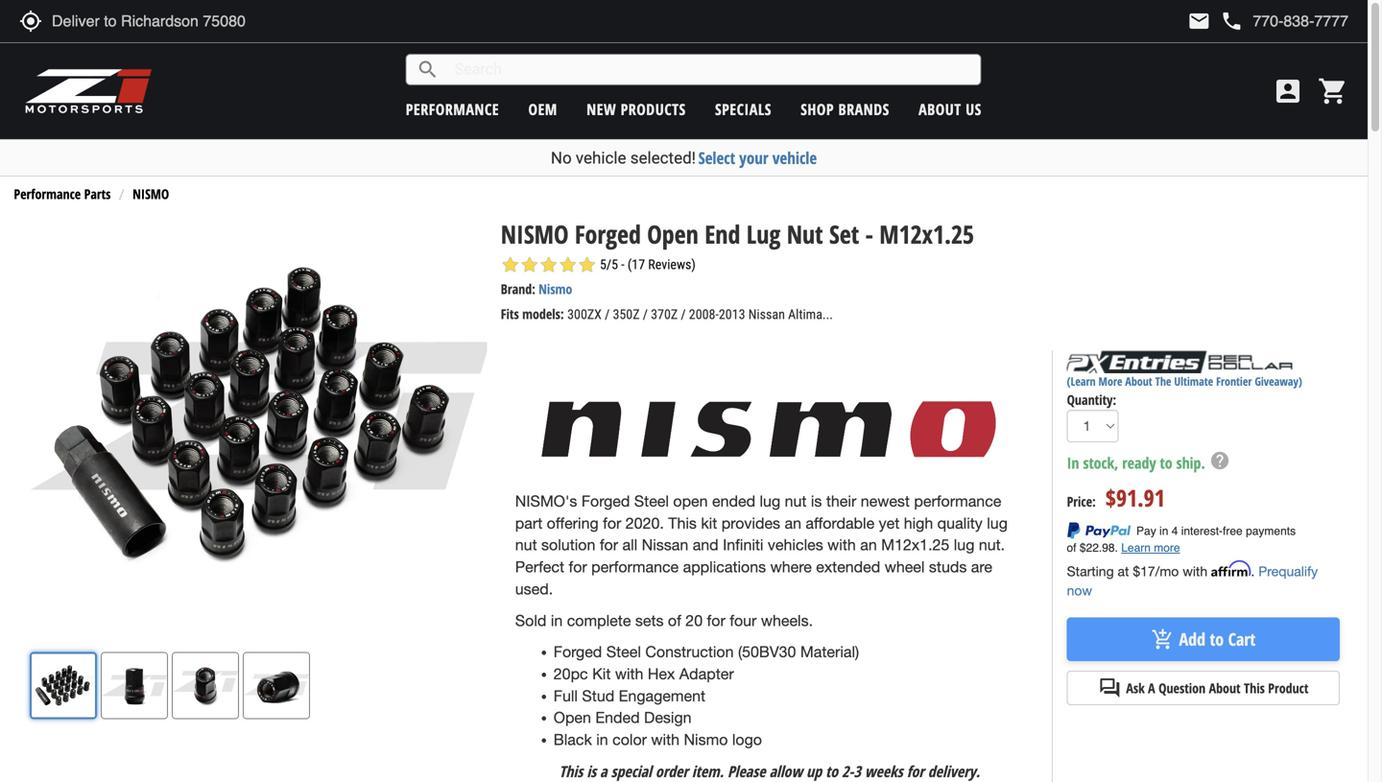 Task type: vqa. For each thing, say whether or not it's contained in the screenshot.
"THE"
yes



Task type: locate. For each thing, give the bounding box(es) containing it.
1 vertical spatial nismo
[[501, 217, 569, 251]]

1 horizontal spatial lug
[[954, 536, 975, 554]]

prequalify
[[1259, 563, 1318, 579]]

2 vertical spatial about
[[1209, 679, 1241, 698]]

vehicle right "no"
[[576, 148, 626, 168]]

0 vertical spatial forged
[[575, 217, 641, 251]]

about inside question_answer ask a question about this product
[[1209, 679, 1241, 698]]

2 horizontal spatial performance
[[914, 492, 1002, 510]]

used.
[[515, 580, 553, 598]]

question_answer ask a question about this product
[[1099, 677, 1309, 700]]

1 horizontal spatial this
[[668, 514, 697, 532]]

1 vertical spatial performance
[[914, 492, 1002, 510]]

(learn more about the ultimate frontier giveaway)
[[1067, 374, 1302, 389]]

with right the kit
[[615, 665, 644, 683]]

Search search field
[[439, 55, 981, 84]]

solution
[[541, 536, 596, 554]]

steel up the kit
[[606, 643, 641, 661]]

lug down quality
[[954, 536, 975, 554]]

0 horizontal spatial an
[[785, 514, 802, 532]]

0 horizontal spatial /
[[605, 307, 610, 323]]

1 vertical spatial nut
[[515, 536, 537, 554]]

1 vertical spatial forged
[[582, 492, 630, 510]]

high
[[904, 514, 933, 532]]

nismo up brand:
[[501, 217, 569, 251]]

0 vertical spatial open
[[647, 217, 699, 251]]

us
[[966, 99, 982, 120]]

2 horizontal spatial about
[[1209, 679, 1241, 698]]

this inside the nismo's forged steel open ended lug nut is their newest performance part offering for 2020. this kit provides an affordable yet high quality lug nut solution for all nissan and infiniti vehicles with an m12x1.25 lug nut. perfect for performance applications where extended wheel studs are used.
[[668, 514, 697, 532]]

about us
[[919, 99, 982, 120]]

nissan down 2020.
[[642, 536, 689, 554]]

forged inside the nismo forged open end lug nut set - m12x1.25 star star star star star 5/5 - (17 reviews) brand: nismo fits models: 300zx / 350z / 370z / 2008-2013 nissan altima...
[[575, 217, 641, 251]]

0 vertical spatial to
[[1160, 452, 1173, 473]]

nismo's
[[515, 492, 577, 510]]

forged
[[575, 217, 641, 251], [582, 492, 630, 510], [554, 643, 602, 661]]

selected!
[[630, 148, 696, 168]]

0 horizontal spatial is
[[587, 761, 596, 782]]

1 horizontal spatial is
[[811, 492, 822, 510]]

with
[[828, 536, 856, 554], [1183, 563, 1208, 579], [615, 665, 644, 683], [651, 731, 680, 749]]

open left end
[[647, 217, 699, 251]]

stud
[[582, 687, 615, 705]]

20pc
[[554, 665, 588, 683]]

2020.
[[626, 514, 664, 532]]

1 horizontal spatial nut
[[785, 492, 807, 510]]

sold in complete sets of 20 for four wheels.
[[515, 612, 813, 629]]

shopping_cart link
[[1313, 76, 1349, 107]]

starting at $17 /mo with affirm .
[[1067, 561, 1259, 579]]

this inside question_answer ask a question about this product
[[1244, 679, 1265, 698]]

350z
[[613, 307, 640, 323]]

0 horizontal spatial vehicle
[[576, 148, 626, 168]]

nismo link
[[539, 280, 572, 298]]

performance
[[406, 99, 499, 120], [914, 492, 1002, 510], [591, 558, 679, 576]]

performance
[[14, 185, 81, 203]]

open
[[673, 492, 708, 510]]

shop
[[801, 99, 834, 120]]

forged up 20pc
[[554, 643, 602, 661]]

nismo right parts
[[133, 185, 169, 203]]

1 vertical spatial nissan
[[642, 536, 689, 554]]

no vehicle selected! select your vehicle
[[551, 147, 817, 169]]

with inside the nismo's forged steel open ended lug nut is their newest performance part offering for 2020. this kit provides an affordable yet high quality lug nut solution for all nissan and infiniti vehicles with an m12x1.25 lug nut. perfect for performance applications where extended wheel studs are used.
[[828, 536, 856, 554]]

open up black on the left of the page
[[554, 709, 591, 727]]

performance parts
[[14, 185, 111, 203]]

an up the extended at the bottom of page
[[860, 536, 877, 554]]

1 vertical spatial this
[[1244, 679, 1265, 698]]

about us link
[[919, 99, 982, 120]]

for
[[603, 514, 621, 532], [600, 536, 618, 554], [569, 558, 587, 576], [707, 612, 726, 629], [907, 761, 924, 782]]

0 vertical spatial performance
[[406, 99, 499, 120]]

steel inside forged steel construction (50bv30 material) 20pc kit with hex adapter full stud engagement open ended design black in color with nismo logo
[[606, 643, 641, 661]]

about left the
[[1125, 374, 1153, 389]]

this down the open
[[668, 514, 697, 532]]

full
[[554, 687, 578, 705]]

this left "product"
[[1244, 679, 1265, 698]]

forged for nismo
[[575, 217, 641, 251]]

0 vertical spatial nismo
[[133, 185, 169, 203]]

1 vertical spatial is
[[587, 761, 596, 782]]

engagement
[[619, 687, 706, 705]]

m12x1.25 right -
[[880, 217, 974, 251]]

2 vertical spatial this
[[559, 761, 583, 782]]

0 horizontal spatial nismo
[[539, 280, 572, 298]]

0 vertical spatial steel
[[634, 492, 669, 510]]

design
[[644, 709, 692, 727]]

to left ship.
[[1160, 452, 1173, 473]]

nismo up item.
[[684, 731, 728, 749]]

vehicle inside the no vehicle selected! select your vehicle
[[576, 148, 626, 168]]

4 star from the left
[[558, 256, 578, 275]]

nismo inside the nismo forged open end lug nut set - m12x1.25 star star star star star 5/5 - (17 reviews) brand: nismo fits models: 300zx / 350z / 370z / 2008-2013 nissan altima...
[[501, 217, 569, 251]]

fits
[[501, 305, 519, 323]]

all
[[623, 536, 638, 554]]

2 horizontal spatial lug
[[987, 514, 1008, 532]]

performance link
[[406, 99, 499, 120]]

1 vertical spatial in
[[596, 731, 608, 749]]

to left 2-
[[826, 761, 838, 782]]

is
[[811, 492, 822, 510], [587, 761, 596, 782]]

0 vertical spatial nissan
[[749, 307, 785, 323]]

forged for nismo's
[[582, 492, 630, 510]]

1 star from the left
[[501, 256, 520, 275]]

2 / from the left
[[643, 307, 648, 323]]

your
[[739, 147, 769, 169]]

forged inside the nismo's forged steel open ended lug nut is their newest performance part offering for 2020. this kit provides an affordable yet high quality lug nut solution for all nissan and infiniti vehicles with an m12x1.25 lug nut. perfect for performance applications where extended wheel studs are used.
[[582, 492, 630, 510]]

with down affordable
[[828, 536, 856, 554]]

an up vehicles in the bottom right of the page
[[785, 514, 802, 532]]

0 horizontal spatial nissan
[[642, 536, 689, 554]]

1 horizontal spatial to
[[1160, 452, 1173, 473]]

nismo
[[539, 280, 572, 298], [684, 731, 728, 749]]

$17
[[1133, 563, 1155, 579]]

0 vertical spatial this
[[668, 514, 697, 532]]

their
[[826, 492, 857, 510]]

0 horizontal spatial nismo
[[133, 185, 169, 203]]

in right the sold
[[551, 612, 563, 629]]

1 horizontal spatial nissan
[[749, 307, 785, 323]]

0 horizontal spatial lug
[[760, 492, 781, 510]]

1 horizontal spatial performance
[[591, 558, 679, 576]]

0 vertical spatial an
[[785, 514, 802, 532]]

to right add
[[1210, 628, 1224, 651]]

new
[[587, 99, 616, 120]]

m12x1.25 down high
[[881, 536, 950, 554]]

nut down part
[[515, 536, 537, 554]]

0 vertical spatial nismo
[[539, 280, 572, 298]]

black
[[554, 731, 592, 749]]

with right /mo
[[1183, 563, 1208, 579]]

0 horizontal spatial to
[[826, 761, 838, 782]]

steel up 2020.
[[634, 492, 669, 510]]

1 vertical spatial nismo
[[684, 731, 728, 749]]

performance parts link
[[14, 185, 111, 203]]

1 vertical spatial m12x1.25
[[881, 536, 950, 554]]

in down ended at bottom left
[[596, 731, 608, 749]]

open inside forged steel construction (50bv30 material) 20pc kit with hex adapter full stud engagement open ended design black in color with nismo logo
[[554, 709, 591, 727]]

vehicle right your
[[773, 147, 817, 169]]

lug up provides
[[760, 492, 781, 510]]

0 horizontal spatial in
[[551, 612, 563, 629]]

1 vertical spatial open
[[554, 709, 591, 727]]

hex
[[648, 665, 675, 683]]

1 horizontal spatial /
[[643, 307, 648, 323]]

1 horizontal spatial nismo
[[684, 731, 728, 749]]

0 horizontal spatial about
[[919, 99, 962, 120]]

in stock, ready to ship. help
[[1067, 450, 1231, 473]]

2 horizontal spatial this
[[1244, 679, 1265, 698]]

0 vertical spatial is
[[811, 492, 822, 510]]

oem
[[528, 99, 558, 120]]

stock,
[[1083, 452, 1119, 473]]

nismo up models:
[[539, 280, 572, 298]]

nissan
[[749, 307, 785, 323], [642, 536, 689, 554]]

this down black on the left of the page
[[559, 761, 583, 782]]

nissan inside the nismo's forged steel open ended lug nut is their newest performance part offering for 2020. this kit provides an affordable yet high quality lug nut solution for all nissan and infiniti vehicles with an m12x1.25 lug nut. perfect for performance applications where extended wheel studs are used.
[[642, 536, 689, 554]]

lug
[[760, 492, 781, 510], [987, 514, 1008, 532], [954, 536, 975, 554]]

2 horizontal spatial to
[[1210, 628, 1224, 651]]

1 horizontal spatial open
[[647, 217, 699, 251]]

is left a
[[587, 761, 596, 782]]

quality
[[938, 514, 983, 532]]

/ right 370z
[[681, 307, 686, 323]]

nut up vehicles in the bottom right of the page
[[785, 492, 807, 510]]

price: $91.91
[[1067, 482, 1165, 513]]

forged up offering at the bottom left
[[582, 492, 630, 510]]

in
[[551, 612, 563, 629], [596, 731, 608, 749]]

about
[[919, 99, 962, 120], [1125, 374, 1153, 389], [1209, 679, 1241, 698]]

1 vertical spatial lug
[[987, 514, 1008, 532]]

wheels.
[[761, 612, 813, 629]]

2 vertical spatial to
[[826, 761, 838, 782]]

material)
[[800, 643, 859, 661]]

models:
[[522, 305, 564, 323]]

1 / from the left
[[605, 307, 610, 323]]

0 horizontal spatial open
[[554, 709, 591, 727]]

2 star from the left
[[520, 256, 539, 275]]

an
[[785, 514, 802, 532], [860, 536, 877, 554]]

a
[[1148, 679, 1155, 698]]

is left their
[[811, 492, 822, 510]]

forged up 5/5 -
[[575, 217, 641, 251]]

1 vertical spatial to
[[1210, 628, 1224, 651]]

nismo's forged steel open ended lug nut is their newest performance part offering for 2020. this kit provides an affordable yet high quality lug nut solution for all nissan and infiniti vehicles with an m12x1.25 lug nut. perfect for performance applications where extended wheel studs are used.
[[515, 492, 1008, 598]]

about left us
[[919, 99, 962, 120]]

1 horizontal spatial an
[[860, 536, 877, 554]]

this is a special order item. please allow up to 2-3 weeks for delivery.
[[559, 761, 980, 782]]

1 horizontal spatial in
[[596, 731, 608, 749]]

nismo
[[133, 185, 169, 203], [501, 217, 569, 251]]

0 vertical spatial m12x1.25
[[880, 217, 974, 251]]

nismo for nismo
[[133, 185, 169, 203]]

forged inside forged steel construction (50bv30 material) 20pc kit with hex adapter full stud engagement open ended design black in color with nismo logo
[[554, 643, 602, 661]]

2 vertical spatial lug
[[954, 536, 975, 554]]

1 horizontal spatial nismo
[[501, 217, 569, 251]]

performance down all
[[591, 558, 679, 576]]

about right question
[[1209, 679, 1241, 698]]

quantity:
[[1067, 391, 1117, 409]]

new products link
[[587, 99, 686, 120]]

/ right 350z
[[643, 307, 648, 323]]

the
[[1155, 374, 1172, 389]]

2 vertical spatial forged
[[554, 643, 602, 661]]

1 vertical spatial steel
[[606, 643, 641, 661]]

(learn more about the ultimate frontier giveaway) link
[[1067, 374, 1302, 389]]

performance down search
[[406, 99, 499, 120]]

of
[[668, 612, 681, 629]]

nissan right 2013
[[749, 307, 785, 323]]

2 horizontal spatial /
[[681, 307, 686, 323]]

0 vertical spatial lug
[[760, 492, 781, 510]]

performance up quality
[[914, 492, 1002, 510]]

/ left 350z
[[605, 307, 610, 323]]

to
[[1160, 452, 1173, 473], [1210, 628, 1224, 651], [826, 761, 838, 782]]

mail phone
[[1188, 10, 1243, 33]]

3 star from the left
[[539, 256, 558, 275]]

1 horizontal spatial about
[[1125, 374, 1153, 389]]

shop brands link
[[801, 99, 890, 120]]

specials
[[715, 99, 772, 120]]

forged steel construction (50bv30 material) 20pc kit with hex adapter full stud engagement open ended design black in color with nismo logo
[[554, 643, 859, 749]]

lug up nut.
[[987, 514, 1008, 532]]



Task type: describe. For each thing, give the bounding box(es) containing it.
5 star from the left
[[578, 256, 597, 275]]

nismo link
[[133, 185, 169, 203]]

four
[[730, 612, 757, 629]]

more
[[1099, 374, 1123, 389]]

brand:
[[501, 280, 536, 298]]

wheel
[[885, 558, 925, 576]]

to inside in stock, ready to ship. help
[[1160, 452, 1173, 473]]

.
[[1251, 563, 1255, 579]]

giveaway)
[[1255, 374, 1302, 389]]

order
[[656, 761, 688, 782]]

3 / from the left
[[681, 307, 686, 323]]

$91.91
[[1106, 482, 1165, 513]]

0 horizontal spatial performance
[[406, 99, 499, 120]]

ship.
[[1176, 452, 1206, 473]]

with down design
[[651, 731, 680, 749]]

0 horizontal spatial nut
[[515, 536, 537, 554]]

nut
[[787, 217, 823, 251]]

prequalify now link
[[1067, 563, 1318, 598]]

for right 20
[[707, 612, 726, 629]]

phone link
[[1220, 10, 1349, 33]]

search
[[416, 58, 439, 81]]

altima...
[[788, 307, 833, 323]]

products
[[621, 99, 686, 120]]

my_location
[[19, 10, 42, 33]]

affirm
[[1211, 561, 1251, 577]]

for down solution
[[569, 558, 587, 576]]

sold
[[515, 612, 547, 629]]

vehicles
[[768, 536, 823, 554]]

z1 motorsports logo image
[[24, 67, 153, 115]]

mail link
[[1188, 10, 1211, 33]]

sets
[[635, 612, 664, 629]]

ready
[[1122, 452, 1156, 473]]

2008-
[[689, 307, 719, 323]]

nismo inside forged steel construction (50bv30 material) 20pc kit with hex adapter full stud engagement open ended design black in color with nismo logo
[[684, 731, 728, 749]]

yet
[[879, 514, 900, 532]]

nut.
[[979, 536, 1005, 554]]

extended
[[816, 558, 881, 576]]

m12x1.25 inside the nismo's forged steel open ended lug nut is their newest performance part offering for 2020. this kit provides an affordable yet high quality lug nut solution for all nissan and infiniti vehicles with an m12x1.25 lug nut. perfect for performance applications where extended wheel studs are used.
[[881, 536, 950, 554]]

perfect
[[515, 558, 564, 576]]

and
[[693, 536, 719, 554]]

0 vertical spatial in
[[551, 612, 563, 629]]

ended
[[596, 709, 640, 727]]

0 horizontal spatial this
[[559, 761, 583, 782]]

price:
[[1067, 492, 1096, 511]]

is inside the nismo's forged steel open ended lug nut is their newest performance part offering for 2020. this kit provides an affordable yet high quality lug nut solution for all nissan and infiniti vehicles with an m12x1.25 lug nut. perfect for performance applications where extended wheel studs are used.
[[811, 492, 822, 510]]

(50bv30
[[738, 643, 796, 661]]

item.
[[692, 761, 724, 782]]

kit
[[592, 665, 611, 683]]

please
[[728, 761, 766, 782]]

nismo inside the nismo forged open end lug nut set - m12x1.25 star star star star star 5/5 - (17 reviews) brand: nismo fits models: 300zx / 350z / 370z / 2008-2013 nissan altima...
[[539, 280, 572, 298]]

part
[[515, 514, 543, 532]]

nismo forged open end lug nut set - m12x1.25 star star star star star 5/5 - (17 reviews) brand: nismo fits models: 300zx / 350z / 370z / 2008-2013 nissan altima...
[[501, 217, 974, 323]]

weeks
[[865, 761, 903, 782]]

applications
[[683, 558, 766, 576]]

1 vertical spatial about
[[1125, 374, 1153, 389]]

lug
[[747, 217, 781, 251]]

open inside the nismo forged open end lug nut set - m12x1.25 star star star star star 5/5 - (17 reviews) brand: nismo fits models: 300zx / 350z / 370z / 2008-2013 nissan altima...
[[647, 217, 699, 251]]

no
[[551, 148, 572, 168]]

frontier
[[1216, 374, 1252, 389]]

20
[[686, 612, 703, 629]]

cart
[[1228, 628, 1256, 651]]

question_answer
[[1099, 677, 1122, 700]]

2 vertical spatial performance
[[591, 558, 679, 576]]

in
[[1067, 452, 1079, 473]]

infiniti
[[723, 536, 764, 554]]

account_box link
[[1268, 76, 1308, 107]]

prequalify now
[[1067, 563, 1318, 598]]

steel inside the nismo's forged steel open ended lug nut is their newest performance part offering for 2020. this kit provides an affordable yet high quality lug nut solution for all nissan and infiniti vehicles with an m12x1.25 lug nut. perfect for performance applications where extended wheel studs are used.
[[634, 492, 669, 510]]

provides
[[722, 514, 780, 532]]

m12x1.25 inside the nismo forged open end lug nut set - m12x1.25 star star star star star 5/5 - (17 reviews) brand: nismo fits models: 300zx / 350z / 370z / 2008-2013 nissan altima...
[[880, 217, 974, 251]]

0 vertical spatial about
[[919, 99, 962, 120]]

new products
[[587, 99, 686, 120]]

shopping_cart
[[1318, 76, 1349, 107]]

with inside starting at $17 /mo with affirm .
[[1183, 563, 1208, 579]]

where
[[770, 558, 812, 576]]

mail
[[1188, 10, 1211, 33]]

select
[[698, 147, 735, 169]]

product
[[1268, 679, 1309, 698]]

oem link
[[528, 99, 558, 120]]

for left all
[[600, 536, 618, 554]]

ended
[[712, 492, 756, 510]]

logo
[[732, 731, 762, 749]]

for left 2020.
[[603, 514, 621, 532]]

for right weeks
[[907, 761, 924, 782]]

starting
[[1067, 563, 1114, 579]]

370z
[[651, 307, 678, 323]]

300zx
[[567, 307, 602, 323]]

phone
[[1220, 10, 1243, 33]]

ultimate
[[1174, 374, 1213, 389]]

special
[[611, 761, 652, 782]]

at
[[1118, 563, 1129, 579]]

studs
[[929, 558, 967, 576]]

specials link
[[715, 99, 772, 120]]

1 horizontal spatial vehicle
[[773, 147, 817, 169]]

nismo for nismo forged open end lug nut set - m12x1.25 star star star star star 5/5 - (17 reviews) brand: nismo fits models: 300zx / 350z / 370z / 2008-2013 nissan altima...
[[501, 217, 569, 251]]

color
[[613, 731, 647, 749]]

nissan inside the nismo forged open end lug nut set - m12x1.25 star star star star star 5/5 - (17 reviews) brand: nismo fits models: 300zx / 350z / 370z / 2008-2013 nissan altima...
[[749, 307, 785, 323]]

0 vertical spatial nut
[[785, 492, 807, 510]]

affordable
[[806, 514, 875, 532]]

select your vehicle link
[[698, 147, 817, 169]]

add_shopping_cart
[[1151, 628, 1175, 651]]

1 vertical spatial an
[[860, 536, 877, 554]]

in inside forged steel construction (50bv30 material) 20pc kit with hex adapter full stud engagement open ended design black in color with nismo logo
[[596, 731, 608, 749]]

kit
[[701, 514, 717, 532]]



